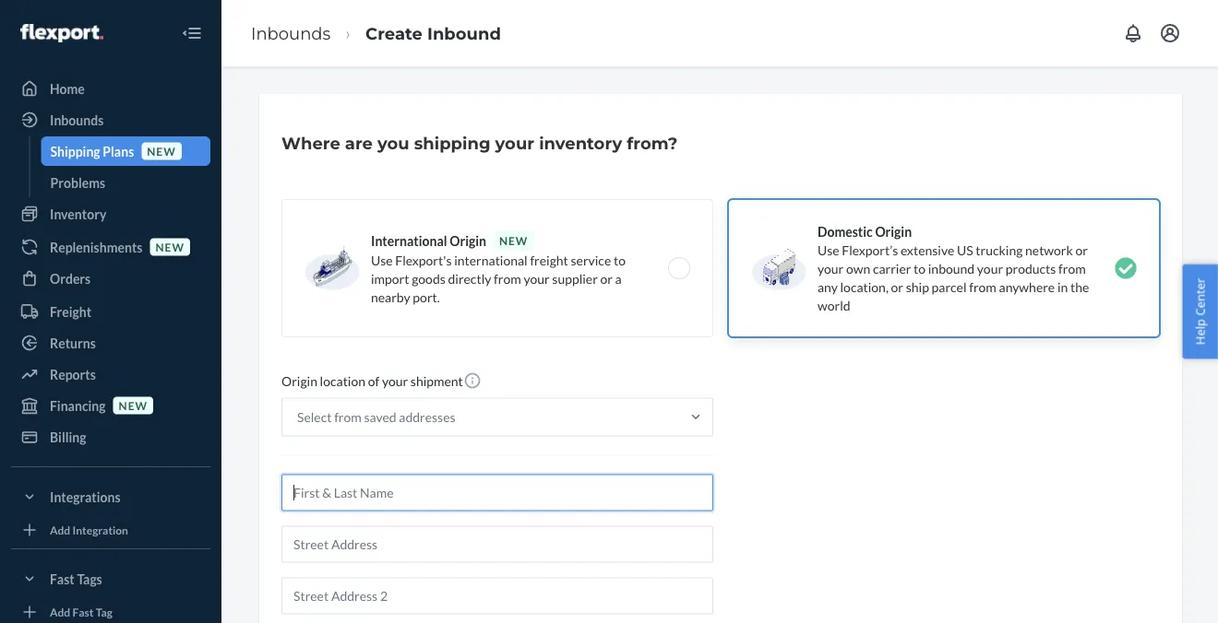 Task type: describe. For each thing, give the bounding box(es) containing it.
saved
[[364, 410, 396, 425]]

shipment
[[411, 374, 463, 390]]

addresses
[[399, 410, 456, 425]]

select
[[297, 410, 332, 425]]

inbound
[[427, 23, 501, 43]]

extensive
[[901, 242, 955, 258]]

check circle image
[[1115, 258, 1137, 280]]

create inbound link
[[366, 23, 501, 43]]

breadcrumbs navigation
[[236, 6, 516, 60]]

add fast tag
[[50, 606, 113, 619]]

1 horizontal spatial or
[[891, 279, 904, 295]]

tags
[[77, 572, 102, 587]]

use inside domestic origin use flexport's extensive us trucking network or your own carrier to inbound your products from any location, or ship parcel from anywhere in the world
[[818, 242, 840, 258]]

freight link
[[11, 297, 210, 327]]

the
[[1071, 279, 1089, 295]]

fast inside fast tags dropdown button
[[50, 572, 75, 587]]

domestic origin use flexport's extensive us trucking network or your own carrier to inbound your products from any location, or ship parcel from anywhere in the world
[[818, 224, 1089, 313]]

integration
[[72, 524, 128, 537]]

plans
[[103, 144, 134, 159]]

use flexport's international freight service to import goods directly from your supplier or a nearby port.
[[371, 252, 626, 305]]

origin for domestic
[[875, 224, 912, 240]]

center
[[1192, 278, 1209, 316]]

to inside the use flexport's international freight service to import goods directly from your supplier or a nearby port.
[[614, 252, 626, 268]]

location,
[[840, 279, 889, 295]]

international
[[454, 252, 528, 268]]

to inside domestic origin use flexport's extensive us trucking network or your own carrier to inbound your products from any location, or ship parcel from anywhere in the world
[[914, 261, 926, 276]]

import
[[371, 271, 409, 287]]

First & Last Name text field
[[282, 475, 713, 512]]

service
[[571, 252, 611, 268]]

directly
[[448, 271, 491, 287]]

your down trucking
[[977, 261, 1003, 276]]

open account menu image
[[1159, 22, 1181, 44]]

carrier
[[873, 261, 911, 276]]

from?
[[627, 133, 678, 153]]

0 horizontal spatial origin
[[282, 374, 317, 390]]

add integration link
[[11, 520, 210, 542]]

where are you shipping your inventory from?
[[282, 133, 678, 153]]

help
[[1192, 319, 1209, 346]]

international origin
[[371, 233, 486, 249]]

billing link
[[11, 423, 210, 452]]

domestic
[[818, 224, 873, 240]]

your right shipping
[[495, 133, 534, 153]]

where
[[282, 133, 340, 153]]

you
[[378, 133, 409, 153]]

orders
[[50, 271, 91, 287]]

any
[[818, 279, 838, 295]]

1 vertical spatial inbounds
[[50, 112, 104, 128]]

problems
[[50, 175, 105, 191]]

use inside the use flexport's international freight service to import goods directly from your supplier or a nearby port.
[[371, 252, 393, 268]]

new for replenishments
[[155, 240, 185, 254]]

products
[[1006, 261, 1056, 276]]

flexport logo image
[[20, 24, 103, 42]]

reports link
[[11, 360, 210, 390]]

port.
[[413, 289, 440, 305]]

parcel
[[932, 279, 967, 295]]

nearby
[[371, 289, 410, 305]]

your up "any"
[[818, 261, 844, 276]]

us
[[957, 242, 973, 258]]

from right parcel
[[969, 279, 997, 295]]

network
[[1025, 242, 1073, 258]]

home
[[50, 81, 85, 96]]

goods
[[412, 271, 446, 287]]

billing
[[50, 430, 86, 445]]

your right of
[[382, 374, 408, 390]]

origin location of your shipment
[[282, 374, 463, 390]]

your inside the use flexport's international freight service to import goods directly from your supplier or a nearby port.
[[524, 271, 550, 287]]

from up the
[[1059, 261, 1086, 276]]

world
[[818, 298, 851, 313]]

replenishments
[[50, 240, 143, 255]]

inventory
[[539, 133, 622, 153]]

reports
[[50, 367, 96, 383]]

Street Address text field
[[282, 527, 713, 563]]



Task type: vqa. For each thing, say whether or not it's contained in the screenshot.
the top return
no



Task type: locate. For each thing, give the bounding box(es) containing it.
supplier
[[552, 271, 598, 287]]

add fast tag link
[[11, 602, 210, 624]]

fast tags button
[[11, 565, 210, 594]]

trucking
[[976, 242, 1023, 258]]

to up ship
[[914, 261, 926, 276]]

fast tags
[[50, 572, 102, 587]]

or left a
[[600, 271, 613, 287]]

a
[[615, 271, 622, 287]]

2 horizontal spatial or
[[1076, 242, 1088, 258]]

flexport's
[[395, 252, 452, 268]]

add for add integration
[[50, 524, 70, 537]]

ship
[[906, 279, 929, 295]]

new for international origin
[[499, 234, 528, 247]]

returns link
[[11, 329, 210, 358]]

location
[[320, 374, 366, 390]]

1 horizontal spatial origin
[[450, 233, 486, 249]]

integrations
[[50, 490, 121, 505]]

add
[[50, 524, 70, 537], [50, 606, 70, 619]]

origin up international
[[450, 233, 486, 249]]

inbounds link
[[251, 23, 331, 43], [11, 105, 210, 135]]

use down domestic at right
[[818, 242, 840, 258]]

anywhere
[[999, 279, 1055, 295]]

use up import
[[371, 252, 393, 268]]

0 horizontal spatial inbounds link
[[11, 105, 210, 135]]

1 horizontal spatial inbounds
[[251, 23, 331, 43]]

international
[[371, 233, 447, 249]]

or
[[1076, 242, 1088, 258], [600, 271, 613, 287], [891, 279, 904, 295]]

add integration
[[50, 524, 128, 537]]

flexport's
[[842, 242, 898, 258]]

own
[[846, 261, 871, 276]]

0 horizontal spatial or
[[600, 271, 613, 287]]

shipping plans
[[50, 144, 134, 159]]

financing
[[50, 398, 106, 414]]

new up international
[[499, 234, 528, 247]]

1 add from the top
[[50, 524, 70, 537]]

add for add fast tag
[[50, 606, 70, 619]]

new right plans
[[147, 144, 176, 158]]

problems link
[[41, 168, 210, 198]]

1 vertical spatial add
[[50, 606, 70, 619]]

new for financing
[[119, 399, 148, 413]]

use
[[818, 242, 840, 258], [371, 252, 393, 268]]

open notifications image
[[1122, 22, 1145, 44]]

0 horizontal spatial use
[[371, 252, 393, 268]]

1 horizontal spatial to
[[914, 261, 926, 276]]

inbounds inside breadcrumbs navigation
[[251, 23, 331, 43]]

your
[[495, 133, 534, 153], [818, 261, 844, 276], [977, 261, 1003, 276], [524, 271, 550, 287], [382, 374, 408, 390]]

create
[[366, 23, 423, 43]]

returns
[[50, 336, 96, 351]]

0 vertical spatial inbounds
[[251, 23, 331, 43]]

new
[[147, 144, 176, 158], [499, 234, 528, 247], [155, 240, 185, 254], [119, 399, 148, 413]]

integrations button
[[11, 483, 210, 512]]

in
[[1058, 279, 1068, 295]]

0 vertical spatial fast
[[50, 572, 75, 587]]

or down "carrier"
[[891, 279, 904, 295]]

add down fast tags on the left bottom
[[50, 606, 70, 619]]

inbounds link inside breadcrumbs navigation
[[251, 23, 331, 43]]

close navigation image
[[181, 22, 203, 44]]

or right network
[[1076, 242, 1088, 258]]

inbounds
[[251, 23, 331, 43], [50, 112, 104, 128]]

from left the saved at the left bottom
[[334, 410, 362, 425]]

new for shipping plans
[[147, 144, 176, 158]]

from inside the use flexport's international freight service to import goods directly from your supplier or a nearby port.
[[494, 271, 521, 287]]

shipping
[[50, 144, 100, 159]]

fast
[[50, 572, 75, 587], [72, 606, 94, 619]]

orders link
[[11, 264, 210, 294]]

home link
[[11, 74, 210, 103]]

0 vertical spatial inbounds link
[[251, 23, 331, 43]]

1 horizontal spatial inbounds link
[[251, 23, 331, 43]]

1 vertical spatial inbounds link
[[11, 105, 210, 135]]

tag
[[96, 606, 113, 619]]

fast left tag
[[72, 606, 94, 619]]

1 horizontal spatial use
[[818, 242, 840, 258]]

2 add from the top
[[50, 606, 70, 619]]

1 vertical spatial fast
[[72, 606, 94, 619]]

2 horizontal spatial origin
[[875, 224, 912, 240]]

fast left tags
[[50, 572, 75, 587]]

new up 'orders' link
[[155, 240, 185, 254]]

from down international
[[494, 271, 521, 287]]

your down freight on the left top of the page
[[524, 271, 550, 287]]

from
[[1059, 261, 1086, 276], [494, 271, 521, 287], [969, 279, 997, 295], [334, 410, 362, 425]]

origin for international
[[450, 233, 486, 249]]

help center
[[1192, 278, 1209, 346]]

to
[[614, 252, 626, 268], [914, 261, 926, 276]]

0 horizontal spatial to
[[614, 252, 626, 268]]

0 horizontal spatial inbounds
[[50, 112, 104, 128]]

fast inside add fast tag link
[[72, 606, 94, 619]]

new down reports link
[[119, 399, 148, 413]]

freight
[[530, 252, 568, 268]]

origin up 'select'
[[282, 374, 317, 390]]

help center button
[[1183, 265, 1218, 359]]

origin inside domestic origin use flexport's extensive us trucking network or your own carrier to inbound your products from any location, or ship parcel from anywhere in the world
[[875, 224, 912, 240]]

create inbound
[[366, 23, 501, 43]]

inbound
[[928, 261, 975, 276]]

origin
[[875, 224, 912, 240], [450, 233, 486, 249], [282, 374, 317, 390]]

add left integration at bottom left
[[50, 524, 70, 537]]

0 vertical spatial add
[[50, 524, 70, 537]]

select from saved addresses
[[297, 410, 456, 425]]

shipping
[[414, 133, 491, 153]]

or inside the use flexport's international freight service to import goods directly from your supplier or a nearby port.
[[600, 271, 613, 287]]

are
[[345, 133, 373, 153]]

Street Address 2 text field
[[282, 578, 713, 615]]

inventory
[[50, 206, 106, 222]]

freight
[[50, 304, 91, 320]]

inventory link
[[11, 199, 210, 229]]

origin up flexport's
[[875, 224, 912, 240]]

to up a
[[614, 252, 626, 268]]

of
[[368, 374, 380, 390]]



